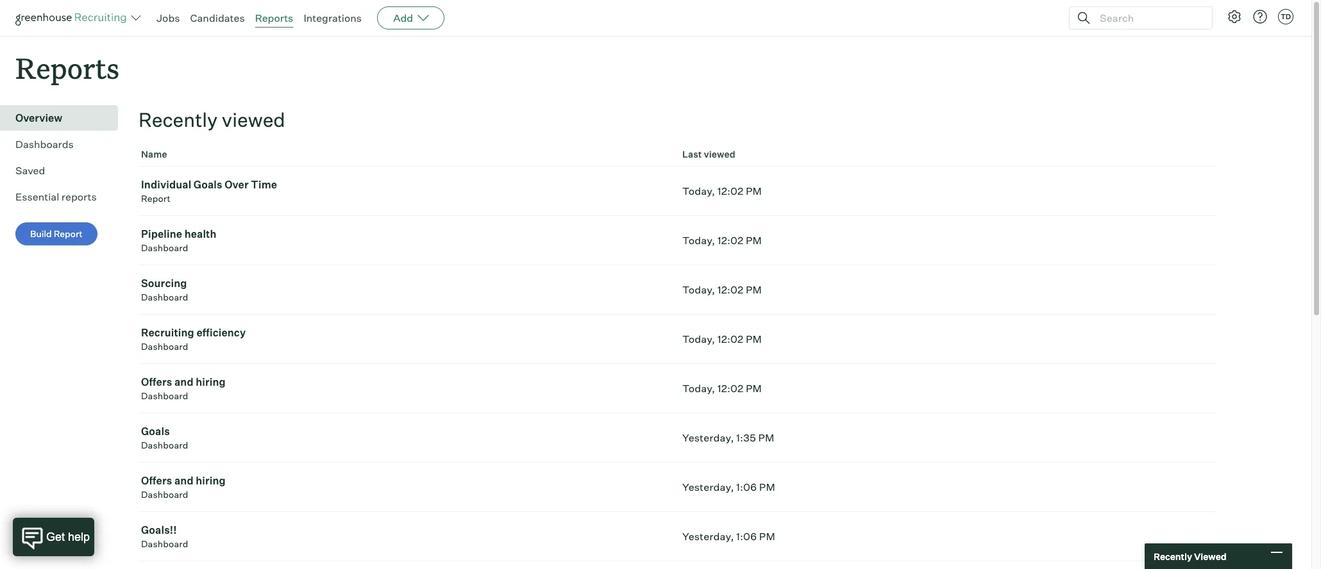Task type: describe. For each thing, give the bounding box(es) containing it.
saved link
[[15, 163, 113, 178]]

health
[[184, 228, 216, 241]]

12:02 for recruiting efficiency
[[717, 333, 743, 346]]

viewed
[[1194, 551, 1226, 562]]

jobs
[[156, 12, 180, 24]]

today, 12:02 pm for individual goals over time
[[682, 185, 762, 198]]

sourcing
[[141, 277, 187, 290]]

build
[[30, 228, 52, 239]]

recently for recently viewed
[[1154, 551, 1192, 562]]

hiring for today, 12:02 pm
[[196, 376, 226, 389]]

last viewed
[[682, 149, 735, 160]]

today, 12:02 pm for sourcing
[[682, 284, 762, 296]]

12:02 for individual goals over time
[[717, 185, 743, 198]]

recruiting
[[141, 327, 194, 339]]

essential reports
[[15, 191, 97, 203]]

1:35
[[736, 432, 756, 445]]

dashboards link
[[15, 137, 113, 152]]

today, 12:02 pm for recruiting efficiency
[[682, 333, 762, 346]]

offers for yesterday,
[[141, 475, 172, 487]]

td
[[1281, 12, 1291, 21]]

essential reports link
[[15, 189, 113, 205]]

report inside button
[[54, 228, 83, 239]]

yesterday, for goals
[[682, 432, 734, 445]]

today, for individual goals over time
[[682, 185, 715, 198]]

recently viewed
[[139, 108, 285, 132]]

efficiency
[[196, 327, 246, 339]]

today, for pipeline health
[[682, 234, 715, 247]]

greenhouse recruiting image
[[15, 10, 131, 26]]

dashboards
[[15, 138, 74, 151]]

configure image
[[1227, 9, 1242, 24]]

offers and hiring dashboard for yesterday, 1:06 pm
[[141, 475, 226, 500]]

recently viewed
[[1154, 551, 1226, 562]]

recently for recently viewed
[[139, 108, 218, 132]]

7 dashboard from the top
[[141, 539, 188, 550]]

time
[[251, 178, 277, 191]]

goals!!
[[141, 524, 177, 537]]

12:02 for sourcing
[[717, 284, 743, 296]]

yesterday, 1:35 pm
[[682, 432, 774, 445]]

goals inside the individual goals over time report
[[194, 178, 222, 191]]

today, for sourcing
[[682, 284, 715, 296]]

td button
[[1275, 6, 1296, 27]]

goals!! dashboard
[[141, 524, 188, 550]]

add button
[[377, 6, 445, 29]]

build report button
[[15, 223, 97, 246]]

dashboard inside recruiting efficiency dashboard
[[141, 341, 188, 352]]

hiring for yesterday, 1:06 pm
[[196, 475, 226, 487]]

yesterday, for offers and hiring
[[682, 481, 734, 494]]

goals inside the 'goals dashboard'
[[141, 425, 170, 438]]

today, 12:02 pm for pipeline health
[[682, 234, 762, 247]]

offers for today,
[[141, 376, 172, 389]]

pipeline
[[141, 228, 182, 241]]

Search text field
[[1097, 9, 1200, 27]]

integrations
[[304, 12, 362, 24]]

0 vertical spatial reports
[[255, 12, 293, 24]]

12:02 for pipeline health
[[717, 234, 743, 247]]

overview
[[15, 112, 62, 125]]

essential
[[15, 191, 59, 203]]

today, for recruiting efficiency
[[682, 333, 715, 346]]

over
[[225, 178, 249, 191]]



Task type: vqa. For each thing, say whether or not it's contained in the screenshot.
viewed related to Recently viewed
yes



Task type: locate. For each thing, give the bounding box(es) containing it.
0 vertical spatial recently
[[139, 108, 218, 132]]

and
[[174, 376, 193, 389], [174, 475, 193, 487]]

0 vertical spatial goals
[[194, 178, 222, 191]]

5 today, from the top
[[682, 382, 715, 395]]

name
[[141, 149, 167, 160]]

saved
[[15, 164, 45, 177]]

12:02 for offers and hiring
[[717, 382, 743, 395]]

viewed for recently viewed
[[222, 108, 285, 132]]

td button
[[1278, 9, 1293, 24]]

dashboard inside "pipeline health dashboard"
[[141, 243, 188, 253]]

2 yesterday, 1:06 pm from the top
[[682, 530, 775, 543]]

1 offers and hiring dashboard from the top
[[141, 376, 226, 402]]

and down recruiting efficiency dashboard
[[174, 376, 193, 389]]

offers
[[141, 376, 172, 389], [141, 475, 172, 487]]

3 today, 12:02 pm from the top
[[682, 284, 762, 296]]

offers and hiring dashboard up goals!!
[[141, 475, 226, 500]]

1 vertical spatial yesterday,
[[682, 481, 734, 494]]

build report
[[30, 228, 83, 239]]

3 yesterday, from the top
[[682, 530, 734, 543]]

1 vertical spatial viewed
[[704, 149, 735, 160]]

2 today, from the top
[[682, 234, 715, 247]]

reports
[[61, 191, 97, 203]]

1 dashboard from the top
[[141, 243, 188, 253]]

2 today, 12:02 pm from the top
[[682, 234, 762, 247]]

today, 12:02 pm for offers and hiring
[[682, 382, 762, 395]]

1 horizontal spatial reports
[[255, 12, 293, 24]]

3 dashboard from the top
[[141, 341, 188, 352]]

pipeline health dashboard
[[141, 228, 216, 253]]

recently left the viewed
[[1154, 551, 1192, 562]]

1 vertical spatial reports
[[15, 49, 119, 87]]

1 today, from the top
[[682, 185, 715, 198]]

4 today, from the top
[[682, 333, 715, 346]]

0 vertical spatial report
[[141, 193, 171, 204]]

report
[[141, 193, 171, 204], [54, 228, 83, 239]]

0 vertical spatial offers
[[141, 376, 172, 389]]

recently up name
[[139, 108, 218, 132]]

1 yesterday, from the top
[[682, 432, 734, 445]]

2 and from the top
[[174, 475, 193, 487]]

0 horizontal spatial recently
[[139, 108, 218, 132]]

2 dashboard from the top
[[141, 292, 188, 303]]

1 vertical spatial report
[[54, 228, 83, 239]]

1 horizontal spatial viewed
[[704, 149, 735, 160]]

reports
[[255, 12, 293, 24], [15, 49, 119, 87]]

0 horizontal spatial report
[[54, 228, 83, 239]]

2 vertical spatial yesterday,
[[682, 530, 734, 543]]

1 vertical spatial yesterday, 1:06 pm
[[682, 530, 775, 543]]

individual
[[141, 178, 191, 191]]

1 today, 12:02 pm from the top
[[682, 185, 762, 198]]

individual goals over time report
[[141, 178, 277, 204]]

2 offers and hiring dashboard from the top
[[141, 475, 226, 500]]

1:06 for offers and hiring
[[736, 481, 757, 494]]

2 1:06 from the top
[[736, 530, 757, 543]]

goals
[[194, 178, 222, 191], [141, 425, 170, 438]]

1:06
[[736, 481, 757, 494], [736, 530, 757, 543]]

today,
[[682, 185, 715, 198], [682, 234, 715, 247], [682, 284, 715, 296], [682, 333, 715, 346], [682, 382, 715, 395]]

last
[[682, 149, 702, 160]]

1 vertical spatial and
[[174, 475, 193, 487]]

candidates
[[190, 12, 245, 24]]

1 horizontal spatial goals
[[194, 178, 222, 191]]

0 vertical spatial hiring
[[196, 376, 226, 389]]

1 hiring from the top
[[196, 376, 226, 389]]

yesterday, 1:06 pm for offers and hiring
[[682, 481, 775, 494]]

viewed
[[222, 108, 285, 132], [704, 149, 735, 160]]

hiring
[[196, 376, 226, 389], [196, 475, 226, 487]]

yesterday,
[[682, 432, 734, 445], [682, 481, 734, 494], [682, 530, 734, 543]]

and down the 'goals dashboard'
[[174, 475, 193, 487]]

report right build
[[54, 228, 83, 239]]

0 vertical spatial viewed
[[222, 108, 285, 132]]

today, 12:02 pm
[[682, 185, 762, 198], [682, 234, 762, 247], [682, 284, 762, 296], [682, 333, 762, 346], [682, 382, 762, 395]]

0 horizontal spatial goals
[[141, 425, 170, 438]]

offers and hiring dashboard
[[141, 376, 226, 402], [141, 475, 226, 500]]

1 horizontal spatial recently
[[1154, 551, 1192, 562]]

report down individual at the top left
[[141, 193, 171, 204]]

1 12:02 from the top
[[717, 185, 743, 198]]

and for today, 12:02 pm
[[174, 376, 193, 389]]

1:06 for goals!!
[[736, 530, 757, 543]]

overview link
[[15, 110, 113, 126]]

1 vertical spatial 1:06
[[736, 530, 757, 543]]

recruiting efficiency dashboard
[[141, 327, 246, 352]]

yesterday, 1:06 pm
[[682, 481, 775, 494], [682, 530, 775, 543]]

1 vertical spatial offers
[[141, 475, 172, 487]]

jobs link
[[156, 12, 180, 24]]

offers down recruiting
[[141, 376, 172, 389]]

1 1:06 from the top
[[736, 481, 757, 494]]

goals dashboard
[[141, 425, 188, 451]]

add
[[393, 12, 413, 24]]

2 hiring from the top
[[196, 475, 226, 487]]

reports link
[[255, 12, 293, 24]]

0 horizontal spatial reports
[[15, 49, 119, 87]]

0 vertical spatial offers and hiring dashboard
[[141, 376, 226, 402]]

12:02
[[717, 185, 743, 198], [717, 234, 743, 247], [717, 284, 743, 296], [717, 333, 743, 346], [717, 382, 743, 395]]

and for yesterday, 1:06 pm
[[174, 475, 193, 487]]

integrations link
[[304, 12, 362, 24]]

1 vertical spatial hiring
[[196, 475, 226, 487]]

5 12:02 from the top
[[717, 382, 743, 395]]

2 12:02 from the top
[[717, 234, 743, 247]]

1 horizontal spatial report
[[141, 193, 171, 204]]

offers and hiring dashboard down recruiting efficiency dashboard
[[141, 376, 226, 402]]

sourcing dashboard
[[141, 277, 188, 303]]

offers down the 'goals dashboard'
[[141, 475, 172, 487]]

0 vertical spatial yesterday,
[[682, 432, 734, 445]]

reports down greenhouse recruiting image
[[15, 49, 119, 87]]

0 vertical spatial 1:06
[[736, 481, 757, 494]]

4 dashboard from the top
[[141, 391, 188, 402]]

dashboard
[[141, 243, 188, 253], [141, 292, 188, 303], [141, 341, 188, 352], [141, 391, 188, 402], [141, 440, 188, 451], [141, 489, 188, 500], [141, 539, 188, 550]]

6 dashboard from the top
[[141, 489, 188, 500]]

1 offers from the top
[[141, 376, 172, 389]]

recently
[[139, 108, 218, 132], [1154, 551, 1192, 562]]

0 horizontal spatial viewed
[[222, 108, 285, 132]]

0 vertical spatial yesterday, 1:06 pm
[[682, 481, 775, 494]]

today, for offers and hiring
[[682, 382, 715, 395]]

pm
[[746, 185, 762, 198], [746, 234, 762, 247], [746, 284, 762, 296], [746, 333, 762, 346], [746, 382, 762, 395], [758, 432, 774, 445], [759, 481, 775, 494], [759, 530, 775, 543]]

yesterday, 1:06 pm for goals!!
[[682, 530, 775, 543]]

offers and hiring dashboard for today, 12:02 pm
[[141, 376, 226, 402]]

3 12:02 from the top
[[717, 284, 743, 296]]

1 and from the top
[[174, 376, 193, 389]]

1 vertical spatial goals
[[141, 425, 170, 438]]

5 today, 12:02 pm from the top
[[682, 382, 762, 395]]

2 yesterday, from the top
[[682, 481, 734, 494]]

reports right candidates link at left top
[[255, 12, 293, 24]]

4 12:02 from the top
[[717, 333, 743, 346]]

yesterday, for goals!!
[[682, 530, 734, 543]]

3 today, from the top
[[682, 284, 715, 296]]

5 dashboard from the top
[[141, 440, 188, 451]]

0 vertical spatial and
[[174, 376, 193, 389]]

1 yesterday, 1:06 pm from the top
[[682, 481, 775, 494]]

viewed for last viewed
[[704, 149, 735, 160]]

2 offers from the top
[[141, 475, 172, 487]]

4 today, 12:02 pm from the top
[[682, 333, 762, 346]]

candidates link
[[190, 12, 245, 24]]

report inside the individual goals over time report
[[141, 193, 171, 204]]

1 vertical spatial recently
[[1154, 551, 1192, 562]]

1 vertical spatial offers and hiring dashboard
[[141, 475, 226, 500]]



